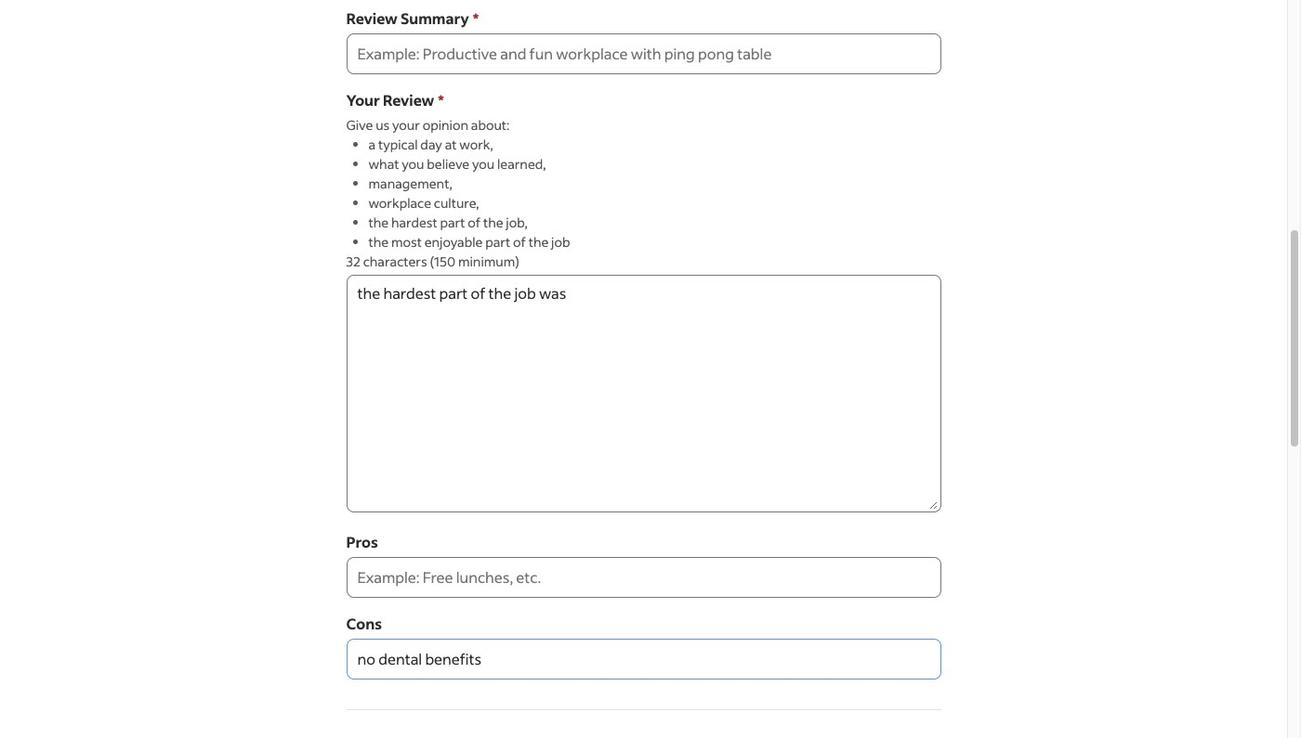 Task type: describe. For each thing, give the bounding box(es) containing it.
the down learned
[[529, 233, 549, 251]]

day
[[420, 136, 442, 153]]

(150
[[430, 253, 456, 271]]

your
[[346, 90, 380, 110]]

Cons field
[[346, 640, 941, 680]]

2 you from the left
[[472, 155, 495, 173]]

0 horizontal spatial of
[[468, 214, 481, 232]]

hardest
[[391, 214, 438, 232]]

characters
[[363, 253, 427, 271]]

enjoyable
[[425, 233, 483, 251]]

about
[[471, 116, 507, 134]]

workplace
[[369, 194, 431, 212]]

review inside your review * give us your opinion about : a typical day at work , what you believe you learned , management , workplace culture , the hardest part of the job , the most enjoyable part of the job 32 characters (150 minimum)
[[383, 90, 434, 110]]

0 vertical spatial review
[[346, 8, 398, 28]]

the hardest part of the job was text field
[[346, 274, 937, 510]]

Pros field
[[346, 558, 941, 599]]

us
[[376, 116, 390, 134]]

your review * give us your opinion about : a typical day at work , what you believe you learned , management , workplace culture , the hardest part of the job , the most enjoyable part of the job 32 characters (150 minimum)
[[346, 90, 570, 271]]

work
[[459, 136, 490, 153]]

management
[[369, 175, 449, 192]]

the up minimum)
[[483, 214, 503, 232]]

opinion
[[423, 116, 468, 134]]

the down workplace
[[369, 214, 389, 232]]

* for review
[[438, 90, 444, 110]]

:
[[507, 116, 510, 134]]

* for summary
[[473, 8, 479, 28]]

pros
[[346, 533, 378, 552]]

the up characters
[[369, 233, 389, 251]]



Task type: locate. For each thing, give the bounding box(es) containing it.
you down the 'work'
[[472, 155, 495, 173]]

1 vertical spatial *
[[438, 90, 444, 110]]

1 you from the left
[[402, 155, 424, 173]]

part up minimum)
[[485, 233, 510, 251]]

* inside your review * give us your opinion about : a typical day at work , what you believe you learned , management , workplace culture , the hardest part of the job , the most enjoyable part of the job 32 characters (150 minimum)
[[438, 90, 444, 110]]

1 horizontal spatial job
[[551, 233, 570, 251]]

typical
[[378, 136, 418, 153]]

a
[[369, 136, 376, 153]]

summary
[[401, 8, 469, 28]]

* right the summary
[[473, 8, 479, 28]]

part
[[440, 214, 465, 232], [485, 233, 510, 251]]

review up your
[[383, 90, 434, 110]]

1 horizontal spatial part
[[485, 233, 510, 251]]

,
[[490, 136, 493, 153], [543, 155, 546, 173], [449, 175, 452, 192], [476, 194, 479, 212], [525, 214, 528, 232]]

cons
[[346, 614, 382, 634]]

32
[[346, 253, 361, 271]]

1 vertical spatial of
[[513, 233, 526, 251]]

1 horizontal spatial *
[[473, 8, 479, 28]]

of up minimum)
[[513, 233, 526, 251]]

0 vertical spatial part
[[440, 214, 465, 232]]

most
[[391, 233, 422, 251]]

give
[[346, 116, 373, 134]]

0 vertical spatial of
[[468, 214, 481, 232]]

0 horizontal spatial you
[[402, 155, 424, 173]]

1 vertical spatial job
[[551, 233, 570, 251]]

at
[[445, 136, 457, 153]]

your
[[392, 116, 420, 134]]

the
[[369, 214, 389, 232], [483, 214, 503, 232], [369, 233, 389, 251], [529, 233, 549, 251]]

0 horizontal spatial part
[[440, 214, 465, 232]]

1 vertical spatial part
[[485, 233, 510, 251]]

minimum)
[[458, 253, 520, 271]]

you up management
[[402, 155, 424, 173]]

review left the summary
[[346, 8, 398, 28]]

0 vertical spatial *
[[473, 8, 479, 28]]

believe
[[427, 155, 470, 173]]

you
[[402, 155, 424, 173], [472, 155, 495, 173]]

0 horizontal spatial job
[[506, 214, 525, 232]]

of down culture
[[468, 214, 481, 232]]

1 horizontal spatial of
[[513, 233, 526, 251]]

1 vertical spatial review
[[383, 90, 434, 110]]

0 horizontal spatial *
[[438, 90, 444, 110]]

0 vertical spatial job
[[506, 214, 525, 232]]

review summary *
[[346, 8, 479, 28]]

1 horizontal spatial you
[[472, 155, 495, 173]]

of
[[468, 214, 481, 232], [513, 233, 526, 251]]

culture
[[434, 194, 476, 212]]

part up enjoyable
[[440, 214, 465, 232]]

what
[[369, 155, 399, 173]]

* up opinion
[[438, 90, 444, 110]]

learned
[[497, 155, 543, 173]]

Example: Productive and fun workplace with ping pong table field
[[346, 34, 941, 74]]

job
[[506, 214, 525, 232], [551, 233, 570, 251]]

review
[[346, 8, 398, 28], [383, 90, 434, 110]]

*
[[473, 8, 479, 28], [438, 90, 444, 110]]



Task type: vqa. For each thing, say whether or not it's contained in the screenshot.
TAB LIST
no



